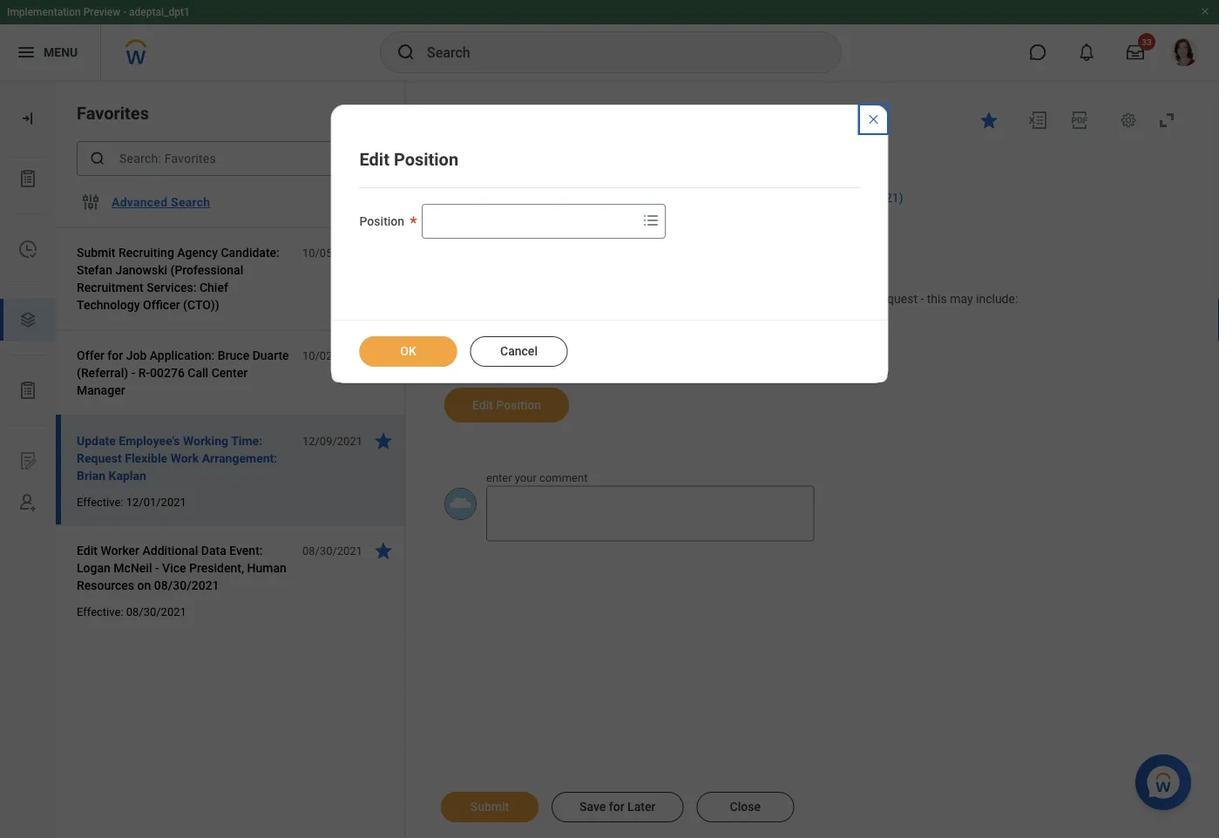 Task type: vqa. For each thing, say whether or not it's contained in the screenshot.
Benefit Events Status Report
no



Task type: describe. For each thing, give the bounding box(es) containing it.
star image for 10/02/2022
[[373, 345, 394, 366]]

edit position dialog
[[331, 105, 889, 384]]

call
[[188, 366, 208, 380]]

chief
[[200, 280, 228, 295]]

working
[[183, 434, 228, 448]]

update employee's working time: request flexible work arrangement: brian kaplan button
[[77, 431, 293, 486]]

configure image
[[80, 192, 101, 213]]

clipboard image
[[17, 168, 38, 189]]

list inside my tasks (all items) main content
[[0, 158, 56, 524]]

edit for edit position button
[[472, 398, 493, 412]]

vice
[[162, 561, 186, 575]]

on inside edit worker additional data event: logan mcneil - vice president, human resources on 08/30/2021
[[137, 578, 151, 593]]

event:
[[229, 543, 263, 558]]

technology
[[77, 298, 140, 312]]

application:
[[150, 348, 215, 363]]

submit recruiting agency candidate: stefan janowski (professional recruitment services: chief technology officer (cto))
[[77, 245, 280, 312]]

adeptai_dpt1
[[129, 6, 190, 18]]

(referral)
[[77, 366, 128, 380]]

close environment banner image
[[1200, 6, 1211, 17]]

1 remote from the left
[[547, 191, 589, 205]]

bruce
[[218, 348, 249, 363]]

request flexible work arrangement: brian kaplan link
[[547, 221, 815, 239]]

officer
[[143, 298, 180, 312]]

advanced
[[112, 195, 168, 209]]

ok button
[[360, 336, 457, 367]]

ok
[[400, 344, 416, 359]]

overall
[[445, 224, 482, 239]]

0 vertical spatial flexible
[[595, 224, 636, 239]]

update employee's working time: request flexible work arrangement: brian kaplan
[[77, 434, 277, 483]]

change the time type
[[582, 319, 703, 333]]

for
[[108, 348, 123, 363]]

(cto))
[[183, 298, 219, 312]]

search image
[[396, 42, 417, 63]]

position inside button
[[496, 398, 541, 412]]

my tasks (all items) main content
[[0, 80, 1219, 839]]

edit for edit worker additional data event: logan mcneil - vice president, human resources on 08/30/2021 "button"
[[77, 543, 98, 558]]

recruitment
[[77, 280, 144, 295]]

inbox large image
[[1127, 44, 1144, 61]]

janowski
[[115, 263, 167, 277]]

manager
[[77, 383, 125, 397]]

resources
[[77, 578, 134, 593]]

logan
[[77, 561, 111, 575]]

update for update employee's working time: request flexible work arrangement: brian kaplan
[[77, 434, 116, 448]]

export to excel image
[[1028, 110, 1049, 131]]

0 vertical spatial 08/30/2021
[[302, 544, 363, 557]]

do
[[547, 106, 568, 127]]

offer for job application: bruce duarte (referral) ‎- r-00276 call center manager
[[77, 348, 289, 397]]

close edit position image
[[867, 112, 881, 126]]

offer for job application: bruce duarte (referral) ‎- r-00276 call center manager button
[[77, 345, 293, 401]]

for
[[445, 191, 462, 205]]

notifications large image
[[1078, 44, 1096, 61]]

items
[[362, 108, 384, 118]]

1 horizontal spatial kaplan
[[778, 224, 815, 239]]

(all
[[129, 95, 161, 120]]

12/01/2021 inside item list element
[[126, 496, 186, 509]]

4 items
[[355, 108, 384, 118]]

may
[[950, 292, 973, 306]]

items)
[[166, 95, 227, 120]]

effective: 12/01/2021
[[77, 496, 186, 509]]

employee's
[[119, 434, 180, 448]]

candidate:
[[221, 245, 280, 260]]

agency
[[177, 245, 218, 260]]

arrangement: inside update employee's working time: request flexible work arrangement: brian kaplan
[[202, 451, 277, 465]]

edit inside dialog
[[360, 149, 390, 170]]

1 vertical spatial position
[[360, 214, 405, 229]]

edit worker additional data event: logan mcneil - vice president, human resources on 08/30/2021
[[77, 543, 287, 593]]

change
[[582, 319, 623, 333]]

submit
[[77, 245, 116, 260]]

4
[[355, 108, 360, 118]]

0 vertical spatial 12/09/2021
[[493, 156, 558, 170]]

implementation preview -   adeptai_dpt1 banner
[[0, 0, 1219, 80]]

the for update the appropriate information based on the employee's request - this may include:
[[589, 292, 606, 306]]

1 horizontal spatial work
[[592, 191, 620, 205]]

offer
[[77, 348, 104, 363]]

rename image
[[17, 451, 38, 472]]

tasks
[[68, 95, 123, 120]]

- right hybrid
[[749, 191, 752, 205]]

arrangement: inside request flexible work arrangement: brian kaplan link
[[670, 224, 744, 239]]

2 vertical spatial 08/30/2021
[[126, 605, 186, 618]]

effective: for update employee's working time: request flexible work arrangement: brian kaplan
[[77, 496, 123, 509]]

worker
[[101, 543, 139, 558]]

services:
[[147, 280, 196, 295]]

brian inside request flexible work arrangement: brian kaplan link
[[747, 224, 775, 239]]

employee's
[[814, 292, 874, 306]]

enter your comment
[[486, 471, 588, 485]]

duarte
[[252, 348, 289, 363]]

update the appropriate information based on the employee's request - this may include:
[[547, 292, 1018, 306]]

job
[[126, 348, 147, 363]]

(12/01/2021)
[[830, 191, 903, 205]]

request flexible work arrangement: brian kaplan
[[547, 224, 815, 239]]

edit position button
[[445, 388, 569, 423]]

request
[[877, 292, 918, 306]]

Position field
[[423, 206, 637, 237]]

kaplan inside update employee's working time: request flexible work arrangement: brian kaplan
[[109, 469, 146, 483]]

time
[[646, 319, 674, 333]]

(professional
[[170, 263, 243, 277]]



Task type: locate. For each thing, give the bounding box(es) containing it.
0 vertical spatial 12/01/2021
[[620, 156, 685, 170]]

work left ">"
[[592, 191, 620, 205]]

position down cancel button
[[496, 398, 541, 412]]

submit recruiting agency candidate: stefan janowski (professional recruitment services: chief technology officer (cto)) button
[[77, 242, 293, 316]]

created:
[[445, 156, 490, 170]]

update up change
[[547, 292, 586, 306]]

work inside update employee's working time: request flexible work arrangement: brian kaplan
[[171, 451, 199, 465]]

recruiting
[[119, 245, 174, 260]]

00276
[[150, 366, 185, 380]]

2 vertical spatial work
[[171, 451, 199, 465]]

flexible inside update employee's working time: request flexible work arrangement: brian kaplan
[[125, 451, 168, 465]]

brian inside update employee's working time: request flexible work arrangement: brian kaplan
[[77, 469, 106, 483]]

work
[[592, 191, 620, 205], [639, 224, 667, 239], [171, 451, 199, 465]]

position up 10/05/2022
[[360, 214, 405, 229]]

star image
[[373, 345, 394, 366], [373, 431, 394, 452]]

the left time
[[626, 319, 644, 333]]

view printable version (pdf) image
[[1069, 110, 1090, 131]]

2 star image from the top
[[373, 431, 394, 452]]

- inside edit worker additional data event: logan mcneil - vice president, human resources on 08/30/2021
[[155, 561, 159, 575]]

request down employee's
[[77, 451, 122, 465]]

on
[[777, 292, 790, 306], [137, 578, 151, 593]]

preview
[[83, 6, 120, 18]]

1 horizontal spatial 12/01/2021
[[620, 156, 685, 170]]

2 horizontal spatial the
[[793, 292, 811, 306]]

2 vertical spatial position
[[496, 398, 541, 412]]

0 horizontal spatial edit position
[[360, 149, 459, 170]]

1 horizontal spatial request
[[547, 224, 592, 239]]

1 vertical spatial star image
[[373, 540, 394, 561]]

item list element
[[56, 80, 406, 839]]

12/01/2021 up work/remote
[[620, 156, 685, 170]]

12/09/2021 left |
[[493, 156, 558, 170]]

advanced search
[[112, 195, 210, 209]]

1 horizontal spatial arrangement:
[[670, 224, 744, 239]]

0 vertical spatial star image
[[979, 110, 1000, 131]]

1 vertical spatial work
[[639, 224, 667, 239]]

- right preview
[[123, 6, 126, 18]]

the for change the time type
[[626, 319, 644, 333]]

enter your comment text field
[[486, 486, 815, 542]]

arrangement: down the remote work > work/remote hybrid - remote days (12/01/2021)
[[670, 224, 744, 239]]

1 vertical spatial request
[[77, 451, 122, 465]]

flexible up overall status element
[[595, 224, 636, 239]]

this
[[927, 292, 947, 306]]

- left 'vice'
[[155, 561, 159, 575]]

include:
[[976, 292, 1018, 306]]

edit worker additional data event: logan mcneil - vice president, human resources on 08/30/2021 button
[[77, 540, 293, 596]]

star image
[[979, 110, 1000, 131], [373, 540, 394, 561]]

1 vertical spatial flexible
[[125, 451, 168, 465]]

enter
[[486, 471, 512, 485]]

cancel button
[[470, 336, 568, 367]]

12/09/2021 down 10/02/2022 on the left of page
[[302, 435, 363, 448]]

0 horizontal spatial edit
[[77, 543, 98, 558]]

12/09/2021 inside item list element
[[302, 435, 363, 448]]

edit position down items
[[360, 149, 459, 170]]

0 horizontal spatial work
[[171, 451, 199, 465]]

0 vertical spatial edit
[[360, 149, 390, 170]]

effective:
[[567, 156, 617, 170], [77, 496, 123, 509], [77, 605, 123, 618]]

brian down the remote work > work/remote hybrid - remote days (12/01/2021)
[[747, 224, 775, 239]]

0 horizontal spatial flexible
[[125, 451, 168, 465]]

the left "employee's"
[[793, 292, 811, 306]]

update
[[547, 292, 586, 306], [77, 434, 116, 448]]

remote work > work/remote hybrid - remote days (12/01/2021)
[[547, 191, 903, 205]]

brian up effective: 12/01/2021
[[77, 469, 106, 483]]

work down work/remote
[[639, 224, 667, 239]]

1 vertical spatial effective:
[[77, 496, 123, 509]]

kaplan up effective: 12/01/2021
[[109, 469, 146, 483]]

1 star image from the top
[[373, 345, 394, 366]]

0 vertical spatial effective:
[[567, 156, 617, 170]]

0 horizontal spatial brian
[[77, 469, 106, 483]]

overall process
[[445, 224, 530, 239]]

request
[[547, 224, 592, 239], [77, 451, 122, 465]]

user plus image
[[17, 492, 38, 513]]

position
[[394, 149, 459, 170], [360, 214, 405, 229], [496, 398, 541, 412]]

flexible down employee's
[[125, 451, 168, 465]]

complete to do
[[445, 106, 568, 127]]

stefan
[[77, 263, 112, 277]]

star image for effective: 12/01/2021
[[373, 431, 394, 452]]

10/02/2022
[[302, 349, 363, 362]]

list
[[0, 158, 56, 524]]

12/09/2021
[[493, 156, 558, 170], [302, 435, 363, 448]]

1 vertical spatial edit
[[472, 398, 493, 412]]

r-
[[138, 366, 150, 380]]

the up change
[[589, 292, 606, 306]]

edit inside button
[[472, 398, 493, 412]]

human
[[247, 561, 287, 575]]

arrangement:
[[670, 224, 744, 239], [202, 451, 277, 465]]

1 vertical spatial on
[[137, 578, 151, 593]]

update for update the appropriate information based on the employee's request - this may include:
[[547, 292, 586, 306]]

0 horizontal spatial kaplan
[[109, 469, 146, 483]]

0 vertical spatial update
[[547, 292, 586, 306]]

advanced search button
[[105, 185, 217, 220]]

brian
[[747, 224, 775, 239], [77, 469, 106, 483]]

edit position inside button
[[472, 398, 541, 412]]

2 remote from the left
[[755, 191, 798, 205]]

edit
[[360, 149, 390, 170], [472, 398, 493, 412], [77, 543, 98, 558]]

center
[[212, 366, 248, 380]]

edit position
[[360, 149, 459, 170], [472, 398, 541, 412]]

hybrid
[[711, 191, 746, 205]]

1 horizontal spatial update
[[547, 292, 586, 306]]

action bar region
[[406, 775, 1219, 839]]

1 horizontal spatial the
[[626, 319, 644, 333]]

profile logan mcneil element
[[1160, 33, 1209, 71]]

1 vertical spatial edit position
[[472, 398, 541, 412]]

clipboard image
[[17, 380, 38, 401]]

1 vertical spatial star image
[[373, 431, 394, 452]]

on right based
[[777, 292, 790, 306]]

1 horizontal spatial edit position
[[472, 398, 541, 412]]

prompts image
[[641, 210, 662, 231]]

remote down created: 12/09/2021 | effective: 12/01/2021 at the top of the page
[[547, 191, 589, 205]]

data
[[201, 543, 226, 558]]

- left this in the right top of the page
[[921, 292, 924, 306]]

2 horizontal spatial work
[[639, 224, 667, 239]]

08/30/2021
[[302, 544, 363, 557], [154, 578, 219, 593], [126, 605, 186, 618]]

comment
[[540, 471, 588, 485]]

search image
[[89, 150, 106, 167]]

0 vertical spatial star image
[[373, 345, 394, 366]]

1 horizontal spatial remote
[[755, 191, 798, 205]]

0 vertical spatial on
[[777, 292, 790, 306]]

appropriate
[[609, 292, 672, 306]]

-
[[123, 6, 126, 18], [749, 191, 752, 205], [921, 292, 924, 306], [155, 561, 159, 575]]

flexible
[[595, 224, 636, 239], [125, 451, 168, 465]]

information
[[675, 292, 738, 306]]

0 horizontal spatial on
[[137, 578, 151, 593]]

0 vertical spatial kaplan
[[778, 224, 815, 239]]

implementation
[[7, 6, 81, 18]]

edit down items
[[360, 149, 390, 170]]

on down mcneil
[[137, 578, 151, 593]]

1 horizontal spatial 12/09/2021
[[493, 156, 558, 170]]

additional
[[143, 543, 198, 558]]

based
[[741, 292, 774, 306]]

0 horizontal spatial star image
[[373, 540, 394, 561]]

0 horizontal spatial the
[[589, 292, 606, 306]]

1 vertical spatial 08/30/2021
[[154, 578, 219, 593]]

complete
[[445, 106, 520, 127]]

1 horizontal spatial star image
[[979, 110, 1000, 131]]

08/30/2021 inside edit worker additional data event: logan mcneil - vice president, human resources on 08/30/2021
[[154, 578, 219, 593]]

>
[[623, 191, 630, 205]]

remote left days
[[755, 191, 798, 205]]

edit position down cancel button
[[472, 398, 541, 412]]

2 horizontal spatial edit
[[472, 398, 493, 412]]

1 horizontal spatial brian
[[747, 224, 775, 239]]

position up for
[[394, 149, 459, 170]]

0 vertical spatial arrangement:
[[670, 224, 744, 239]]

0 vertical spatial edit position
[[360, 149, 459, 170]]

implementation preview -   adeptai_dpt1
[[7, 6, 190, 18]]

1 horizontal spatial edit
[[360, 149, 390, 170]]

0 horizontal spatial remote
[[547, 191, 589, 205]]

1 vertical spatial kaplan
[[109, 469, 146, 483]]

time:
[[231, 434, 262, 448]]

request inside update employee's working time: request flexible work arrangement: brian kaplan
[[77, 451, 122, 465]]

update down the manager
[[77, 434, 116, 448]]

0 horizontal spatial 12/01/2021
[[126, 496, 186, 509]]

arrangement: down time:
[[202, 451, 277, 465]]

fullscreen image
[[1157, 110, 1178, 131]]

my tasks (all items)
[[35, 95, 227, 120]]

update inside update employee's working time: request flexible work arrangement: brian kaplan
[[77, 434, 116, 448]]

1 horizontal spatial on
[[777, 292, 790, 306]]

12/01/2021
[[620, 156, 685, 170], [126, 496, 186, 509]]

0 horizontal spatial request
[[77, 451, 122, 465]]

‎-
[[131, 366, 135, 380]]

edit position inside dialog
[[360, 149, 459, 170]]

0 horizontal spatial update
[[77, 434, 116, 448]]

effective: up worker
[[77, 496, 123, 509]]

the
[[589, 292, 606, 306], [793, 292, 811, 306], [626, 319, 644, 333]]

|
[[561, 156, 564, 170]]

effective: 08/30/2021
[[77, 605, 186, 618]]

created: 12/09/2021 | effective: 12/01/2021
[[445, 156, 685, 170]]

remote work > work/remote hybrid - remote days (12/01/2021) link
[[547, 187, 903, 205]]

2 vertical spatial edit
[[77, 543, 98, 558]]

kaplan down days
[[778, 224, 815, 239]]

0 horizontal spatial arrangement:
[[202, 451, 277, 465]]

work down working
[[171, 451, 199, 465]]

work/remote
[[633, 191, 708, 205]]

0 vertical spatial work
[[592, 191, 620, 205]]

president,
[[189, 561, 244, 575]]

remote
[[547, 191, 589, 205], [755, 191, 798, 205]]

kaplan
[[778, 224, 815, 239], [109, 469, 146, 483]]

request up overall status element
[[547, 224, 592, 239]]

0 vertical spatial brian
[[747, 224, 775, 239]]

mcneil
[[114, 561, 152, 575]]

edit inside edit worker additional data event: logan mcneil - vice president, human resources on 08/30/2021
[[77, 543, 98, 558]]

days
[[801, 191, 827, 205]]

Search: Favorites text field
[[77, 141, 338, 176]]

0 vertical spatial position
[[394, 149, 459, 170]]

0 vertical spatial request
[[547, 224, 592, 239]]

process
[[485, 224, 530, 239]]

overall status element
[[547, 248, 678, 274]]

1 vertical spatial 12/01/2021
[[126, 496, 186, 509]]

edit down cancel button
[[472, 398, 493, 412]]

1 vertical spatial update
[[77, 434, 116, 448]]

1 horizontal spatial flexible
[[595, 224, 636, 239]]

0 horizontal spatial 12/09/2021
[[302, 435, 363, 448]]

edit up logan
[[77, 543, 98, 558]]

1 vertical spatial arrangement:
[[202, 451, 277, 465]]

type
[[677, 319, 703, 333]]

search
[[171, 195, 210, 209]]

effective: down resources
[[77, 605, 123, 618]]

12/01/2021 down update employee's working time: request flexible work arrangement: brian kaplan
[[126, 496, 186, 509]]

to
[[524, 106, 543, 127]]

1 vertical spatial brian
[[77, 469, 106, 483]]

effective: right |
[[567, 156, 617, 170]]

2 vertical spatial effective:
[[77, 605, 123, 618]]

10/05/2022
[[302, 246, 363, 259]]

- inside banner
[[123, 6, 126, 18]]

effective: for edit worker additional data event: logan mcneil - vice president, human resources on 08/30/2021
[[77, 605, 123, 618]]

your
[[515, 471, 537, 485]]

my
[[35, 95, 64, 120]]

cancel
[[500, 344, 538, 359]]

1 vertical spatial 12/09/2021
[[302, 435, 363, 448]]



